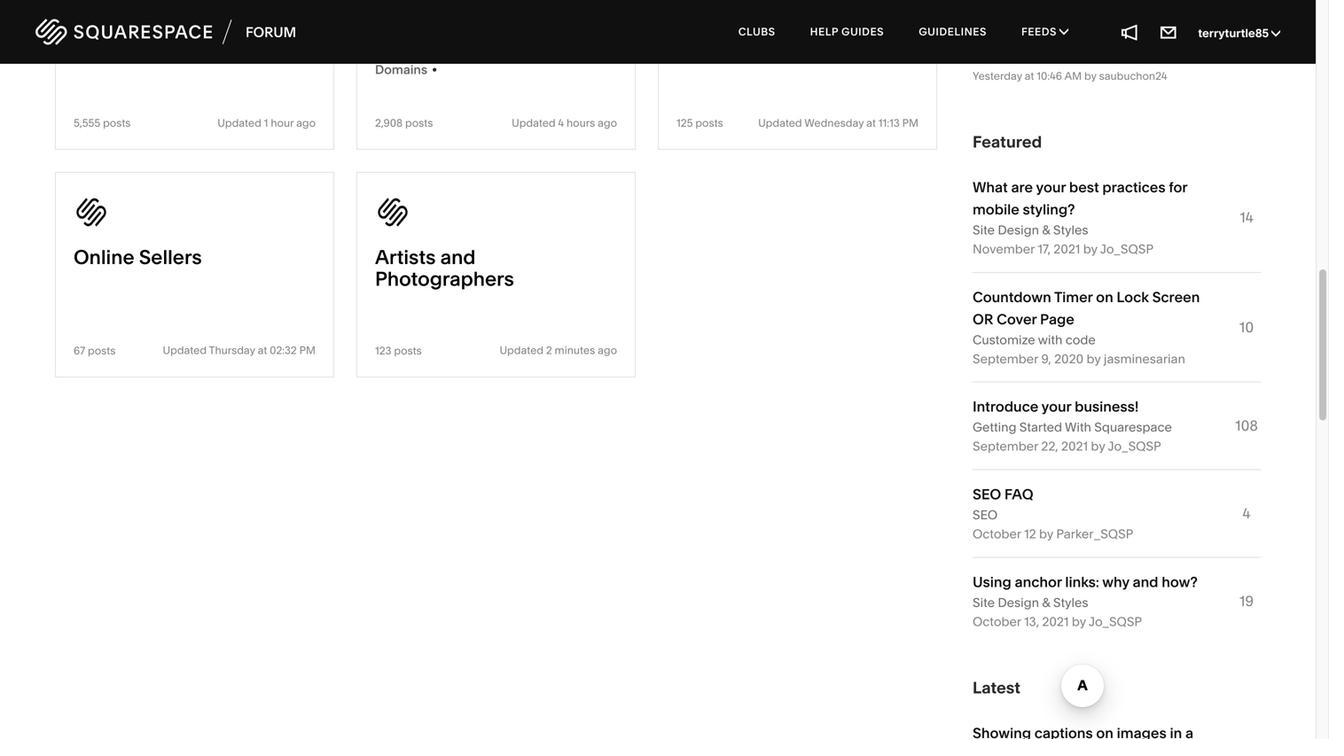 Task type: vqa. For each thing, say whether or not it's contained in the screenshot.


Task type: locate. For each thing, give the bounding box(es) containing it.
1 vertical spatial october
[[973, 614, 1021, 629]]

2 vertical spatial and
[[1133, 574, 1159, 591]]

2 horizontal spatial at
[[1025, 70, 1034, 83]]

0 vertical spatial jo_sqsp
[[1100, 242, 1154, 257]]

2 vertical spatial 2021
[[1042, 614, 1069, 629]]

updated left wednesday at the top right of the page
[[758, 116, 802, 129]]

seo
[[973, 486, 1001, 503], [973, 508, 998, 523]]

ago
[[296, 116, 316, 129], [598, 116, 617, 129], [598, 344, 617, 357]]

10:46
[[1037, 70, 1062, 83]]

site down using
[[973, 595, 995, 610]]

messages image
[[1159, 22, 1179, 42]]

october down seo link
[[973, 527, 1021, 542]]

am
[[1065, 70, 1082, 83]]

0 horizontal spatial 4
[[558, 116, 564, 129]]

engines
[[206, 12, 253, 27]]

posts right 2,908
[[405, 117, 433, 129]]

jo_sqsp link down why
[[1089, 614, 1142, 629]]

0 horizontal spatial and
[[256, 12, 279, 27]]

2 horizontal spatial and
[[1133, 574, 1159, 591]]

1 site from the top
[[973, 223, 995, 238]]

0 vertical spatial 2021
[[1054, 242, 1080, 257]]

19
[[1240, 593, 1254, 610]]

by down links:
[[1072, 614, 1086, 629]]

updated left 'hours'
[[512, 116, 556, 129]]

site
[[973, 223, 995, 238], [973, 595, 995, 610]]

cover
[[997, 311, 1037, 328]]

1 vertical spatial seo
[[973, 508, 998, 523]]

using anchor links: why and how? link
[[973, 574, 1198, 591]]

0 vertical spatial your
[[1036, 179, 1066, 196]]

0 vertical spatial jo_sqsp link
[[1100, 242, 1154, 257]]

site down mobile
[[973, 223, 995, 238]]

help guides link
[[794, 9, 900, 55]]

and for using
[[1133, 574, 1159, 591]]

2021
[[1054, 242, 1080, 257], [1061, 439, 1088, 454], [1042, 614, 1069, 629]]

ago right 'hours'
[[598, 116, 617, 129]]

0 vertical spatial at
[[1025, 70, 1034, 83]]

getting started with squarespace link
[[973, 420, 1172, 435]]

and inside appearance in search engines and social
[[256, 12, 279, 27]]

in
[[150, 12, 160, 27]]

posts for 5,555 posts
[[103, 117, 131, 129]]

updated left 2 at left
[[500, 344, 544, 357]]

11:13
[[879, 116, 900, 129]]

september
[[973, 351, 1038, 367], [973, 439, 1038, 454]]

108
[[1235, 417, 1258, 435]]

your up started
[[1042, 398, 1072, 416]]

1 vertical spatial jo_sqsp
[[1108, 439, 1161, 454]]

timer
[[1054, 289, 1093, 306]]

2
[[546, 344, 552, 357]]

0 vertical spatial design
[[998, 223, 1039, 238]]

and inside using anchor links: why and how? site design & styles october 13, 2021 by jo_sqsp
[[1133, 574, 1159, 591]]

thursday
[[209, 344, 255, 357]]

by
[[1085, 70, 1097, 83], [1083, 242, 1098, 257], [1087, 351, 1101, 367], [1091, 439, 1105, 454], [1039, 527, 1054, 542], [1072, 614, 1086, 629]]

1 horizontal spatial pm
[[902, 116, 919, 129]]

2021 right 17, at the top right
[[1054, 242, 1080, 257]]

jo_sqsp down squarespace
[[1108, 439, 1161, 454]]

& down anchor
[[1042, 595, 1050, 610]]

jo_sqsp link up lock
[[1100, 242, 1154, 257]]

2 september from the top
[[973, 439, 1038, 454]]

1 vertical spatial at
[[867, 116, 876, 129]]

by down code
[[1087, 351, 1101, 367]]

seo down seo faq link
[[973, 508, 998, 523]]

jo_sqsp inside what are your best practices for mobile styling? site design & styles november 17, 2021 by jo_sqsp
[[1100, 242, 1154, 257]]

0 horizontal spatial pm
[[299, 344, 316, 357]]

1 vertical spatial september
[[973, 439, 1038, 454]]

1 vertical spatial site design & styles link
[[973, 595, 1089, 610]]

lock
[[1117, 289, 1149, 306]]

posts right the 5,555
[[103, 117, 131, 129]]

using
[[973, 574, 1012, 591]]

space
[[1031, 24, 1072, 41]]

squarespace forum image
[[35, 16, 297, 47]]

by down with
[[1091, 439, 1105, 454]]

2 seo from the top
[[973, 508, 998, 523]]

1 vertical spatial and
[[440, 245, 476, 269]]

jo_sqsp down why
[[1089, 614, 1142, 629]]

at for clubs
[[867, 116, 876, 129]]

2,908
[[375, 117, 403, 129]]

1 horizontal spatial 4
[[1243, 505, 1251, 522]]

0 vertical spatial styles
[[1053, 223, 1089, 238]]

2 vertical spatial at
[[258, 344, 267, 357]]

september down customize in the top of the page
[[973, 351, 1038, 367]]

by inside seo faq seo october 12 by parker_sqsp
[[1039, 527, 1054, 542]]

posts for 123 posts
[[394, 344, 422, 357]]

by right am in the right of the page
[[1085, 70, 1097, 83]]

site inside using anchor links: why and how? site design & styles october 13, 2021 by jo_sqsp
[[973, 595, 995, 610]]

by right the 12
[[1039, 527, 1054, 542]]

updated for updated thursday at 02:32  pm
[[163, 344, 207, 357]]

styles inside what are your best practices for mobile styling? site design & styles november 17, 2021 by jo_sqsp
[[1053, 223, 1089, 238]]

september down getting
[[973, 439, 1038, 454]]

1 vertical spatial your
[[1042, 398, 1072, 416]]

1 vertical spatial jo_sqsp link
[[1108, 439, 1161, 454]]

your
[[1036, 179, 1066, 196], [1042, 398, 1072, 416]]

design
[[998, 223, 1039, 238], [998, 595, 1039, 610]]

2021 right the 13,
[[1042, 614, 1069, 629]]

updated for updated 1 hour ago
[[218, 116, 261, 129]]

1 vertical spatial site
[[973, 595, 995, 610]]

& up 17, at the top right
[[1042, 223, 1050, 238]]

posts
[[103, 117, 131, 129], [405, 117, 433, 129], [696, 117, 723, 129], [88, 344, 116, 357], [394, 344, 422, 357]]

your inside introduce your business! getting started with squarespace september 22, 2021 by jo_sqsp
[[1042, 398, 1072, 416]]

and right why
[[1133, 574, 1159, 591]]

2021 down getting started with squarespace "link" on the bottom right of the page
[[1061, 439, 1088, 454]]

1 vertical spatial design
[[998, 595, 1039, 610]]

underneath
[[1076, 24, 1154, 41]]

design up november
[[998, 223, 1039, 238]]

updated left 1
[[218, 116, 261, 129]]

site design & styles link up the 13,
[[973, 595, 1089, 610]]

october left the 13,
[[973, 614, 1021, 629]]

jo_sqsp
[[1100, 242, 1154, 257], [1108, 439, 1161, 454], [1089, 614, 1142, 629]]

business!
[[1075, 398, 1139, 416]]

site design & styles link for design
[[973, 595, 1089, 610]]

0 vertical spatial site
[[973, 223, 995, 238]]

design up the 13,
[[998, 595, 1039, 610]]

posts right 67
[[88, 344, 116, 357]]

1 october from the top
[[973, 527, 1021, 542]]

mobile
[[973, 201, 1020, 218]]

and right the artists at the top of the page
[[440, 245, 476, 269]]

1 design from the top
[[998, 223, 1039, 238]]

by inside what are your best practices for mobile styling? site design & styles november 17, 2021 by jo_sqsp
[[1083, 242, 1098, 257]]

1 vertical spatial styles
[[1053, 595, 1089, 610]]

1 styles from the top
[[1053, 223, 1089, 238]]

styles inside using anchor links: why and how? site design & styles october 13, 2021 by jo_sqsp
[[1053, 595, 1089, 610]]

ago right hour
[[296, 116, 316, 129]]

1 vertical spatial 2021
[[1061, 439, 1088, 454]]

1 site design & styles link from the top
[[973, 223, 1089, 238]]

0 vertical spatial seo
[[973, 486, 1001, 503]]

13,
[[1024, 614, 1039, 629]]

jo_sqsp link for your
[[1100, 242, 1154, 257]]

1 horizontal spatial and
[[440, 245, 476, 269]]

countdown timer on lock screen or cover page link
[[973, 289, 1200, 328]]

2 site design & styles link from the top
[[973, 595, 1089, 610]]

styles down styling?
[[1053, 223, 1089, 238]]

your up styling?
[[1036, 179, 1066, 196]]

and right engines at the top left
[[256, 12, 279, 27]]

jo_sqsp inside using anchor links: why and how? site design & styles october 13, 2021 by jo_sqsp
[[1089, 614, 1142, 629]]

1 & from the top
[[1042, 223, 1050, 238]]

0 vertical spatial and
[[256, 12, 279, 27]]

pm right 11:13 at the top right
[[902, 116, 919, 129]]

by right 17, at the top right
[[1083, 242, 1098, 257]]

seo faq link
[[973, 486, 1034, 503]]

1 horizontal spatial at
[[867, 116, 876, 129]]

4 up the 19
[[1243, 505, 1251, 522]]

seo up seo link
[[973, 486, 1001, 503]]

2021 inside what are your best practices for mobile styling? site design & styles november 17, 2021 by jo_sqsp
[[1054, 242, 1080, 257]]

0 vertical spatial pm
[[902, 116, 919, 129]]

site inside what are your best practices for mobile styling? site design & styles november 17, 2021 by jo_sqsp
[[973, 223, 995, 238]]

at left 11:13 at the top right
[[867, 116, 876, 129]]

by inside introduce your business! getting started with squarespace september 22, 2021 by jo_sqsp
[[1091, 439, 1105, 454]]

1 vertical spatial pm
[[299, 344, 316, 357]]

0 horizontal spatial at
[[258, 344, 267, 357]]

additional
[[973, 46, 1040, 64]]

0 vertical spatial &
[[1042, 223, 1050, 238]]

online
[[74, 245, 134, 269]]

125 posts
[[677, 117, 723, 129]]

2 site from the top
[[973, 595, 995, 610]]

at left 10:46
[[1025, 70, 1034, 83]]

using anchor links: why and how? site design & styles october 13, 2021 by jo_sqsp
[[973, 574, 1198, 629]]

code
[[1066, 332, 1096, 348]]

saubuchon24 link
[[1099, 70, 1168, 83]]

pm for clubs
[[902, 116, 919, 129]]

started
[[1020, 420, 1062, 435]]

0 vertical spatial september
[[973, 351, 1038, 367]]

posts for 67 posts
[[88, 344, 116, 357]]

posts right 123
[[394, 344, 422, 357]]

online sellers
[[74, 245, 202, 269]]

october
[[973, 527, 1021, 542], [973, 614, 1021, 629]]

feeds
[[1022, 25, 1060, 38]]

4 left 'hours'
[[558, 116, 564, 129]]

at for domains
[[258, 344, 267, 357]]

updated 2 minutes ago
[[500, 344, 617, 357]]

2 vertical spatial jo_sqsp link
[[1089, 614, 1142, 629]]

caret down image
[[1272, 27, 1281, 39]]

parker_sqsp link
[[1056, 527, 1134, 542]]

updated for updated 4 hours ago
[[512, 116, 556, 129]]

0 vertical spatial 4
[[558, 116, 564, 129]]

site design & styles link for styling?
[[973, 223, 1089, 238]]

&
[[1042, 223, 1050, 238], [1042, 595, 1050, 610]]

with
[[1065, 420, 1092, 435]]

0 vertical spatial october
[[973, 527, 1021, 542]]

design inside what are your best practices for mobile styling? site design & styles november 17, 2021 by jo_sqsp
[[998, 223, 1039, 238]]

posts right 125
[[696, 117, 723, 129]]

67
[[74, 344, 85, 357]]

2 october from the top
[[973, 614, 1021, 629]]

information
[[1044, 46, 1122, 64]]

page
[[1040, 311, 1075, 328]]

1 september from the top
[[973, 351, 1038, 367]]

pm right 02:32
[[299, 344, 316, 357]]

feeds link
[[1006, 9, 1085, 55]]

1 vertical spatial &
[[1042, 595, 1050, 610]]

2 vertical spatial jo_sqsp
[[1089, 614, 1142, 629]]

jasminesarian link
[[1104, 351, 1185, 367]]

2 & from the top
[[1042, 595, 1050, 610]]

jo_sqsp link down squarespace
[[1108, 439, 1161, 454]]

updated 1 hour ago
[[218, 116, 316, 129]]

wednesday
[[805, 116, 864, 129]]

0 vertical spatial site design & styles link
[[973, 223, 1089, 238]]

site design & styles link up 17, at the top right
[[973, 223, 1089, 238]]

2 design from the top
[[998, 595, 1039, 610]]

styles down links:
[[1053, 595, 1089, 610]]

what
[[973, 179, 1008, 196]]

2 styles from the top
[[1053, 595, 1089, 610]]

ago for domains
[[598, 116, 617, 129]]

what are your best practices for mobile styling? site design & styles november 17, 2021 by jo_sqsp
[[973, 179, 1188, 257]]

best
[[1069, 179, 1099, 196]]

styles
[[1053, 223, 1089, 238], [1053, 595, 1089, 610]]

updated thursday at 02:32  pm
[[163, 344, 316, 357]]

at left 02:32
[[258, 344, 267, 357]]

updated left thursday
[[163, 344, 207, 357]]

jo_sqsp link
[[1100, 242, 1154, 257], [1108, 439, 1161, 454], [1089, 614, 1142, 629]]

by inside countdown timer on lock screen or cover page customize with code september 9, 2020 by jasminesarian
[[1087, 351, 1101, 367]]

updated wednesday at 11:13  pm
[[758, 116, 919, 129]]

jo_sqsp up lock
[[1100, 242, 1154, 257]]



Task type: describe. For each thing, give the bounding box(es) containing it.
updated for updated 2 minutes ago
[[500, 344, 544, 357]]

updated 4 hours ago
[[512, 116, 617, 129]]

september inside introduce your business! getting started with squarespace september 22, 2021 by jo_sqsp
[[973, 439, 1038, 454]]

artists and photographers link
[[375, 245, 617, 307]]

anchor
[[1015, 574, 1062, 591]]

social
[[74, 32, 109, 47]]

design inside using anchor links: why and how? site design & styles october 13, 2021 by jo_sqsp
[[998, 595, 1039, 610]]

remove space underneath additional information link
[[973, 24, 1154, 64]]

12
[[1024, 527, 1036, 542]]

why
[[1102, 574, 1130, 591]]

guidelines link
[[903, 9, 1003, 55]]

circle image
[[433, 67, 437, 72]]

minutes
[[555, 344, 595, 357]]

seo link
[[973, 508, 998, 523]]

with
[[1038, 332, 1063, 348]]

and for appearance
[[256, 12, 279, 27]]

squarespace
[[1095, 420, 1172, 435]]

customize with code link
[[973, 332, 1096, 348]]

& inside using anchor links: why and how? site design & styles october 13, 2021 by jo_sqsp
[[1042, 595, 1050, 610]]

guidelines
[[919, 25, 987, 38]]

9,
[[1041, 351, 1051, 367]]

14
[[1240, 209, 1254, 226]]

practices
[[1103, 179, 1166, 196]]

by inside remove space underneath additional information yesterday at 10:46  am by saubuchon24
[[1085, 70, 1097, 83]]

22,
[[1041, 439, 1058, 454]]

november
[[973, 242, 1035, 257]]

parker_sqsp
[[1056, 527, 1134, 542]]

and inside artists and photographers
[[440, 245, 476, 269]]

october inside using anchor links: why and how? site design & styles october 13, 2021 by jo_sqsp
[[973, 614, 1021, 629]]

posts for 2,908 posts
[[405, 117, 433, 129]]

67 posts
[[74, 344, 116, 357]]

jo_sqsp link for business!
[[1108, 439, 1161, 454]]

domains link
[[375, 60, 617, 80]]

seo faq seo october 12 by parker_sqsp
[[973, 486, 1134, 542]]

sellers
[[139, 245, 202, 269]]

ago right minutes
[[598, 344, 617, 357]]

terryturtle85
[[1198, 26, 1272, 40]]

customize
[[973, 332, 1035, 348]]

october inside seo faq seo october 12 by parker_sqsp
[[973, 527, 1021, 542]]

screen
[[1152, 289, 1200, 306]]

jasminesarian
[[1104, 351, 1185, 367]]

1 vertical spatial 4
[[1243, 505, 1251, 522]]

getting
[[973, 420, 1017, 435]]

countdown
[[973, 289, 1051, 306]]

are
[[1011, 179, 1033, 196]]

2,908 posts
[[375, 117, 433, 129]]

artists
[[375, 245, 436, 269]]

remove
[[973, 24, 1028, 41]]

search
[[163, 12, 203, 27]]

saubuchon24
[[1099, 70, 1168, 83]]

hours
[[567, 116, 595, 129]]

links:
[[1065, 574, 1099, 591]]

clubs
[[738, 25, 776, 38]]

photographers
[[375, 267, 514, 291]]

123
[[375, 344, 392, 357]]

125
[[677, 117, 693, 129]]

online sellers link
[[74, 245, 316, 286]]

updated for updated wednesday at 11:13  pm
[[758, 116, 802, 129]]

september inside countdown timer on lock screen or cover page customize with code september 9, 2020 by jasminesarian
[[973, 351, 1038, 367]]

02:32
[[270, 344, 297, 357]]

hour
[[271, 116, 294, 129]]

what are your best practices for mobile styling? link
[[973, 179, 1188, 218]]

by inside using anchor links: why and how? site design & styles october 13, 2021 by jo_sqsp
[[1072, 614, 1086, 629]]

introduce your business! getting started with squarespace september 22, 2021 by jo_sqsp
[[973, 398, 1172, 454]]

styling?
[[1023, 201, 1075, 218]]

yesterday
[[973, 70, 1022, 83]]

on
[[1096, 289, 1114, 306]]

terryturtle85 link
[[1198, 26, 1281, 40]]

posts for 125 posts
[[696, 117, 723, 129]]

help guides
[[810, 25, 884, 38]]

domains
[[375, 62, 427, 77]]

or
[[973, 311, 994, 328]]

123 posts
[[375, 344, 422, 357]]

notifications image
[[1120, 22, 1140, 42]]

how?
[[1162, 574, 1198, 591]]

guides
[[842, 25, 884, 38]]

jo_sqsp inside introduce your business! getting started with squarespace september 22, 2021 by jo_sqsp
[[1108, 439, 1161, 454]]

jo_sqsp link for links:
[[1089, 614, 1142, 629]]

17,
[[1038, 242, 1051, 257]]

clubs link
[[722, 9, 791, 55]]

2021 inside using anchor links: why and how? site design & styles october 13, 2021 by jo_sqsp
[[1042, 614, 1069, 629]]

pm for domains
[[299, 344, 316, 357]]

appearance in search engines and social
[[74, 12, 279, 47]]

ago for appearance in search engines and social
[[296, 116, 316, 129]]

5,555
[[74, 117, 100, 129]]

featured
[[973, 132, 1042, 152]]

& inside what are your best practices for mobile styling? site design & styles november 17, 2021 by jo_sqsp
[[1042, 223, 1050, 238]]

your inside what are your best practices for mobile styling? site design & styles november 17, 2021 by jo_sqsp
[[1036, 179, 1066, 196]]

2020
[[1054, 351, 1084, 367]]

artists and photographers
[[375, 245, 514, 291]]

appearance in search engines and social link
[[74, 11, 316, 50]]

at inside remove space underneath additional information yesterday at 10:46  am by saubuchon24
[[1025, 70, 1034, 83]]

faq
[[1005, 486, 1034, 503]]

10
[[1240, 319, 1254, 336]]

introduce
[[973, 398, 1039, 416]]

for
[[1169, 179, 1188, 196]]

countdown timer on lock screen or cover page customize with code september 9, 2020 by jasminesarian
[[973, 289, 1200, 367]]

1 seo from the top
[[973, 486, 1001, 503]]

caret down image
[[1060, 26, 1069, 37]]

2021 inside introduce your business! getting started with squarespace september 22, 2021 by jo_sqsp
[[1061, 439, 1088, 454]]

5,555 posts
[[74, 117, 131, 129]]

help
[[810, 25, 839, 38]]



